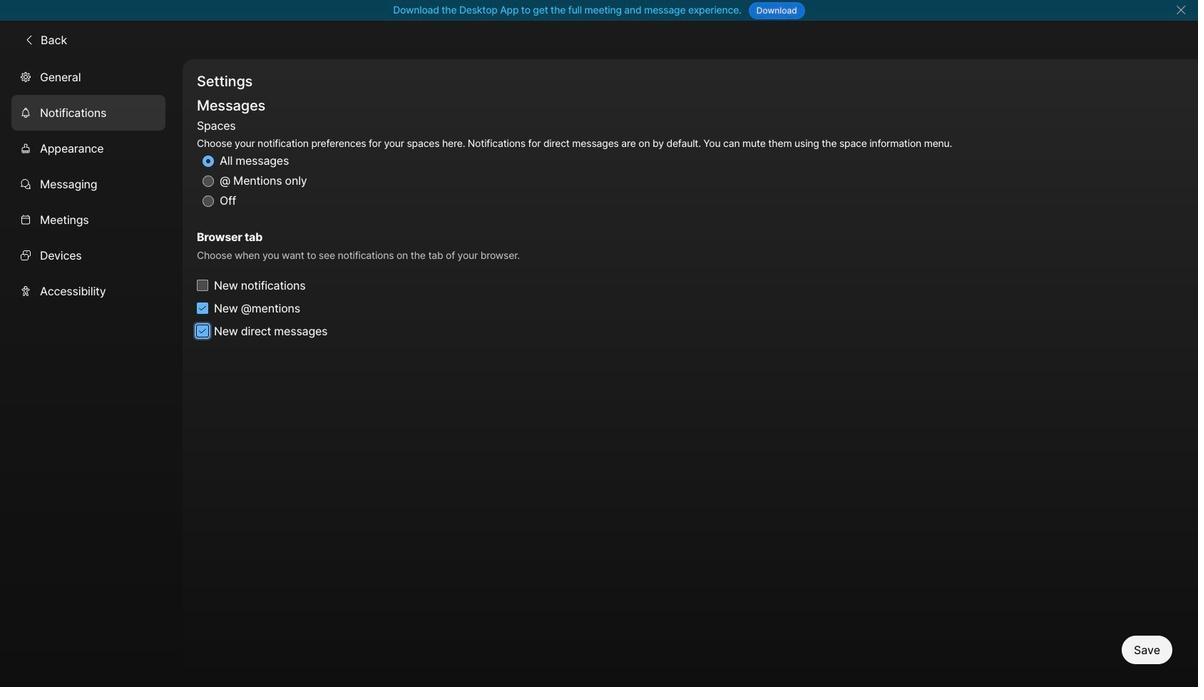 Task type: vqa. For each thing, say whether or not it's contained in the screenshot.
Webex tab list
no



Task type: describe. For each thing, give the bounding box(es) containing it.
settings navigation
[[0, 59, 183, 687]]

general tab
[[11, 59, 166, 95]]

All messages radio
[[203, 156, 214, 167]]

appearance tab
[[11, 130, 166, 166]]

messaging tab
[[11, 166, 166, 202]]

@ Mentions only radio
[[203, 176, 214, 187]]

notifications tab
[[11, 95, 166, 130]]

devices tab
[[11, 237, 166, 273]]



Task type: locate. For each thing, give the bounding box(es) containing it.
option group
[[197, 116, 953, 211]]

accessibility tab
[[11, 273, 166, 309]]

meetings tab
[[11, 202, 166, 237]]

Off radio
[[203, 196, 214, 207]]

cancel_16 image
[[1176, 4, 1187, 16]]



